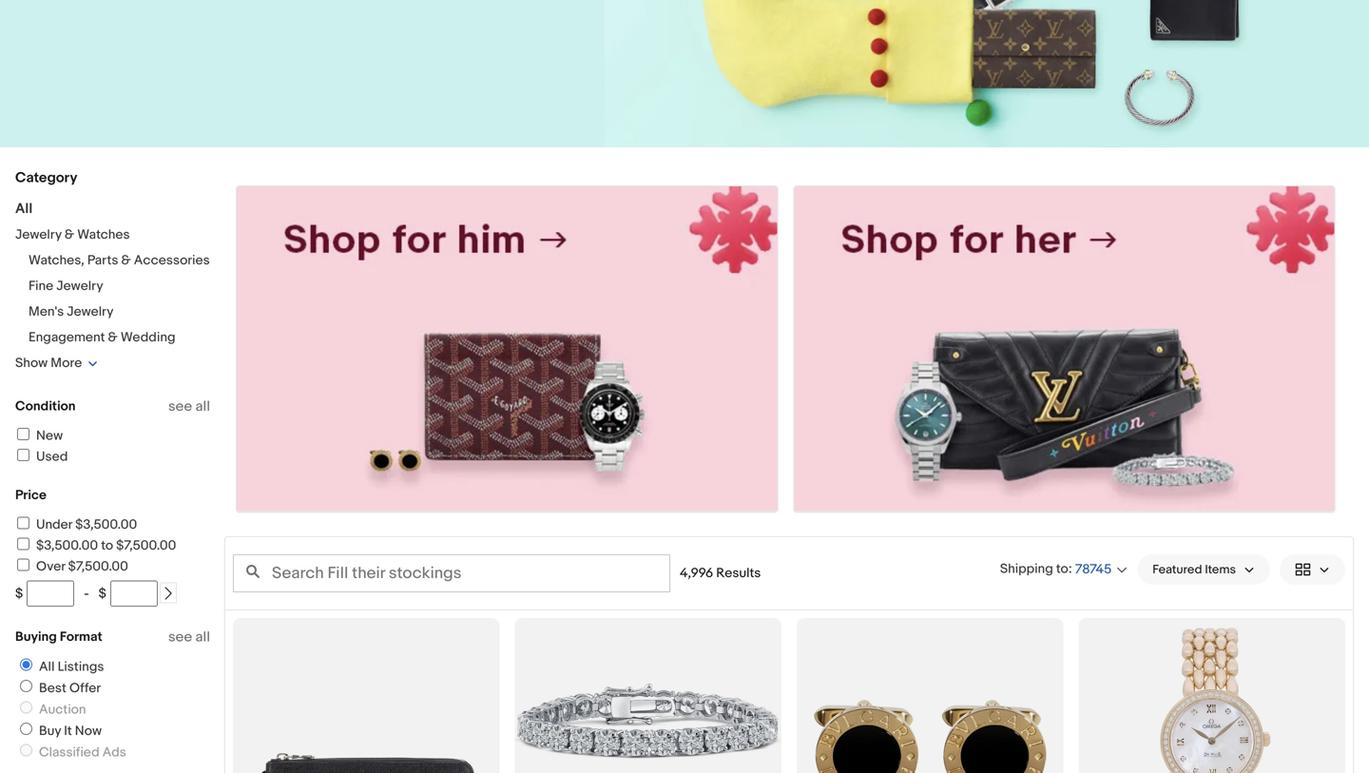 Task type: vqa. For each thing, say whether or not it's contained in the screenshot.
Search for anything text field
no



Task type: locate. For each thing, give the bounding box(es) containing it.
under $3,500.00
[[36, 517, 137, 533]]

show more button
[[15, 355, 98, 371]]

0 horizontal spatial &
[[65, 227, 74, 243]]

see down wedding
[[168, 398, 192, 415]]

louis vuitton zippy dragonne wallet taiga leather black image
[[233, 618, 500, 773]]

1 see all button from the top
[[168, 398, 210, 415]]

see all for condition
[[168, 398, 210, 415]]

0 vertical spatial all
[[15, 200, 33, 217]]

watches, parts & accessories link
[[29, 253, 210, 269]]

see all for buying format
[[168, 629, 210, 646]]

$
[[15, 586, 23, 602], [99, 586, 106, 602]]

see all down wedding
[[168, 398, 210, 415]]

to down under $3,500.00
[[101, 538, 113, 554]]

Classified Ads radio
[[20, 744, 32, 757]]

all right all listings option
[[39, 659, 55, 675]]

Minimum Value text field
[[27, 581, 74, 607]]

all
[[196, 398, 210, 415], [196, 629, 210, 646]]

see all button down submit price range image
[[168, 629, 210, 646]]

Enter your search keyword text field
[[233, 555, 671, 593]]

view: gallery view image
[[1296, 560, 1331, 580]]

to
[[101, 538, 113, 554], [1057, 561, 1069, 577]]

&
[[65, 227, 74, 243], [121, 253, 131, 269], [108, 330, 118, 346]]

under $3,500.00 link
[[14, 517, 137, 533]]

1 horizontal spatial all
[[39, 659, 55, 675]]

1 vertical spatial see all button
[[168, 629, 210, 646]]

over
[[36, 559, 65, 575]]

$7,500.00 down '$3,500.00 to $7,500.00' link
[[68, 559, 128, 575]]

buy it now
[[39, 723, 102, 740]]

$3,500.00 to $7,500.00
[[36, 538, 176, 554]]

4,996 results
[[680, 566, 761, 582]]

1 vertical spatial see all
[[168, 629, 210, 646]]

all inside all listings link
[[39, 659, 55, 675]]

jewelry up engagement & wedding link
[[67, 304, 114, 320]]

78745
[[1076, 562, 1112, 578]]

& right parts
[[121, 253, 131, 269]]

0 horizontal spatial none text field
[[237, 186, 778, 512]]

see all down submit price range image
[[168, 629, 210, 646]]

2 $ from the left
[[99, 586, 106, 602]]

Best Offer radio
[[20, 680, 32, 693]]

accessories
[[134, 253, 210, 269]]

all for condition
[[196, 398, 210, 415]]

see all button down wedding
[[168, 398, 210, 415]]

None text field
[[237, 186, 778, 512], [795, 186, 1335, 512]]

to left "78745"
[[1057, 561, 1069, 577]]

1 horizontal spatial &
[[108, 330, 118, 346]]

featured items
[[1153, 562, 1237, 577]]

$3,500.00 up $3,500.00 to $7,500.00
[[75, 517, 137, 533]]

$ right the -
[[99, 586, 106, 602]]

new
[[36, 428, 63, 444]]

Over $7,500.00 checkbox
[[17, 559, 29, 571]]

0 vertical spatial to
[[101, 538, 113, 554]]

all listings link
[[12, 659, 108, 675]]

see down submit price range image
[[168, 629, 192, 646]]

jewelry
[[15, 227, 62, 243], [56, 278, 103, 294], [67, 304, 114, 320]]

0 vertical spatial see
[[168, 398, 192, 415]]

price
[[15, 488, 47, 504]]

0 vertical spatial jewelry
[[15, 227, 62, 243]]

$3,500.00
[[75, 517, 137, 533], [36, 538, 98, 554]]

fine jewelry link
[[29, 278, 103, 294]]

none text field stocking stuffers for her
[[795, 186, 1335, 512]]

2 see all button from the top
[[168, 629, 210, 646]]

1 vertical spatial to
[[1057, 561, 1069, 577]]

1 vertical spatial &
[[121, 253, 131, 269]]

0 horizontal spatial $
[[15, 586, 23, 602]]

listings
[[58, 659, 104, 675]]

$ down the over $7,500.00 "option"
[[15, 586, 23, 602]]

2 vertical spatial &
[[108, 330, 118, 346]]

category
[[15, 169, 77, 186]]

0 vertical spatial all
[[196, 398, 210, 415]]

& up "watches,"
[[65, 227, 74, 243]]

0 vertical spatial &
[[65, 227, 74, 243]]

results
[[717, 566, 761, 582]]

$7,500.00
[[116, 538, 176, 554], [68, 559, 128, 575]]

0 vertical spatial see all
[[168, 398, 210, 415]]

1 horizontal spatial to
[[1057, 561, 1069, 577]]

over $7,500.00 link
[[14, 559, 128, 575]]

0 horizontal spatial to
[[101, 538, 113, 554]]

2 see all from the top
[[168, 629, 210, 646]]

1 vertical spatial all
[[196, 629, 210, 646]]

all
[[15, 200, 33, 217], [39, 659, 55, 675]]

watches,
[[29, 253, 84, 269]]

2 none text field from the left
[[795, 186, 1335, 512]]

under
[[36, 517, 72, 533]]

1 vertical spatial all
[[39, 659, 55, 675]]

jewelry up "watches,"
[[15, 227, 62, 243]]

jewelry & watches link
[[15, 227, 130, 243]]

26.94ct tw round diamond 7" tennis bracelet 14k white gold lab grown (gh/s2-i1) image
[[515, 618, 782, 773]]

to inside shipping to : 78745
[[1057, 561, 1069, 577]]

0 vertical spatial see all button
[[168, 398, 210, 415]]

classified
[[39, 745, 100, 761]]

all down category
[[15, 200, 33, 217]]

1 vertical spatial see
[[168, 629, 192, 646]]

buying
[[15, 629, 57, 645]]

buy it now link
[[12, 723, 106, 740]]

1 none text field from the left
[[237, 186, 778, 512]]

New checkbox
[[17, 428, 29, 440]]

2 horizontal spatial &
[[121, 253, 131, 269]]

see all button
[[168, 398, 210, 415], [168, 629, 210, 646]]

& left wedding
[[108, 330, 118, 346]]

show more
[[15, 355, 82, 371]]

1 all from the top
[[196, 398, 210, 415]]

1 see all from the top
[[168, 398, 210, 415]]

see all
[[168, 398, 210, 415], [168, 629, 210, 646]]

jewelry up men's jewelry link
[[56, 278, 103, 294]]

1 $ from the left
[[15, 586, 23, 602]]

0 vertical spatial $7,500.00
[[116, 538, 176, 554]]

watches
[[77, 227, 130, 243]]

$3,500.00 up over $7,500.00 link
[[36, 538, 98, 554]]

1 see from the top
[[168, 398, 192, 415]]

0 horizontal spatial all
[[15, 200, 33, 217]]

1 horizontal spatial $
[[99, 586, 106, 602]]

2 all from the top
[[196, 629, 210, 646]]

over $7,500.00
[[36, 559, 128, 575]]

see
[[168, 398, 192, 415], [168, 629, 192, 646]]

$ for minimum value text field
[[15, 586, 23, 602]]

show
[[15, 355, 48, 371]]

$3,500.00 to $7,500.00 checkbox
[[17, 538, 29, 550]]

see for buying format
[[168, 629, 192, 646]]

4,996
[[680, 566, 714, 582]]

1 horizontal spatial none text field
[[795, 186, 1335, 512]]

Maximum Value text field
[[110, 581, 158, 607]]

2 see from the top
[[168, 629, 192, 646]]

more
[[51, 355, 82, 371]]

$7,500.00 up "maximum value" text field
[[116, 538, 176, 554]]

to for :
[[1057, 561, 1069, 577]]



Task type: describe. For each thing, give the bounding box(es) containing it.
Buy It Now radio
[[20, 723, 32, 735]]

classified ads link
[[12, 744, 130, 761]]

ads
[[102, 745, 126, 761]]

wedding
[[121, 330, 176, 346]]

0 vertical spatial $3,500.00
[[75, 517, 137, 533]]

featured items button
[[1138, 555, 1271, 585]]

offer
[[69, 681, 101, 697]]

men's
[[29, 304, 64, 320]]

best
[[39, 681, 66, 697]]

used
[[36, 449, 68, 465]]

all for all
[[15, 200, 33, 217]]

stocking stuffers for him image
[[237, 186, 778, 511]]

used link
[[14, 449, 68, 465]]

Used checkbox
[[17, 449, 29, 461]]

1 vertical spatial jewelry
[[56, 278, 103, 294]]

1 vertical spatial $7,500.00
[[68, 559, 128, 575]]

engagement & wedding link
[[29, 330, 176, 346]]

items
[[1206, 562, 1237, 577]]

auction link
[[12, 702, 90, 718]]

see all button for condition
[[168, 398, 210, 415]]

parts
[[87, 253, 118, 269]]

new link
[[14, 428, 63, 444]]

bvlgari bvlgari bvlgari vintage cufflinks in 18k yellow gold image
[[797, 618, 1064, 773]]

jewelry & watches watches, parts & accessories fine jewelry men's jewelry engagement & wedding
[[15, 227, 210, 346]]

all for buying format
[[196, 629, 210, 646]]

-
[[84, 586, 89, 602]]

buying format
[[15, 629, 102, 645]]

omega de ville prestige 18k rose gold diamond mop dial watch 424.55.27.60.55.004 image
[[1079, 618, 1346, 773]]

none text field stocking stuffers for him
[[237, 186, 778, 512]]

best offer
[[39, 681, 101, 697]]

all listings
[[39, 659, 104, 675]]

$3,500.00 to $7,500.00 link
[[14, 538, 176, 554]]

:
[[1069, 561, 1073, 577]]

Auction radio
[[20, 702, 32, 714]]

stocking stuffers for her image
[[795, 186, 1335, 511]]

featured
[[1153, 562, 1203, 577]]

shipping
[[1001, 561, 1054, 577]]

1 vertical spatial $3,500.00
[[36, 538, 98, 554]]

format
[[60, 629, 102, 645]]

best offer link
[[12, 680, 105, 697]]

engagement
[[29, 330, 105, 346]]

shipping to : 78745
[[1001, 561, 1112, 578]]

2 vertical spatial jewelry
[[67, 304, 114, 320]]

men's jewelry link
[[29, 304, 114, 320]]

see all button for buying format
[[168, 629, 210, 646]]

classified ads
[[39, 745, 126, 761]]

submit price range image
[[162, 587, 175, 601]]

now
[[75, 723, 102, 740]]

to for $7,500.00
[[101, 538, 113, 554]]

buy
[[39, 723, 61, 740]]

all for all listings
[[39, 659, 55, 675]]

condition
[[15, 399, 76, 415]]

$ for "maximum value" text field
[[99, 586, 106, 602]]

auction
[[39, 702, 86, 718]]

it
[[64, 723, 72, 740]]

All Listings radio
[[20, 659, 32, 671]]

Under $3,500.00 checkbox
[[17, 517, 29, 529]]

see for condition
[[168, 398, 192, 415]]

fine
[[29, 278, 53, 294]]



